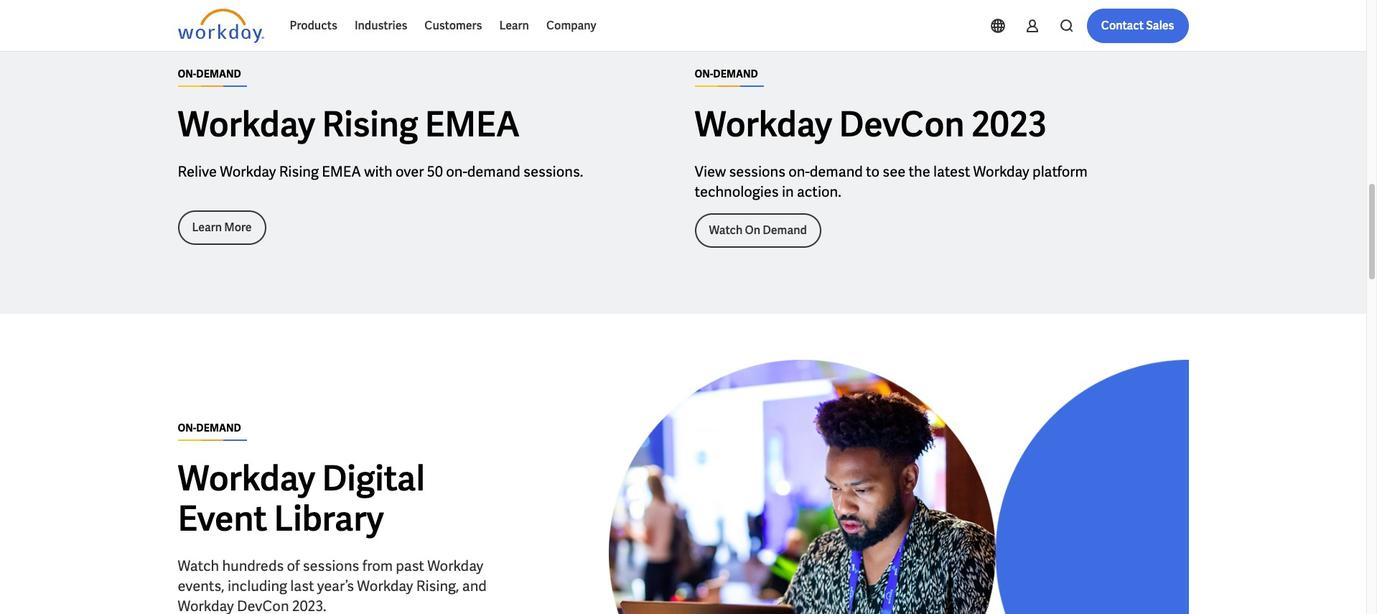 Task type: locate. For each thing, give the bounding box(es) containing it.
learn inside 'dropdown button'
[[499, 18, 529, 33]]

sales
[[1147, 18, 1175, 33]]

1 horizontal spatial on-demand
[[695, 67, 758, 80]]

products button
[[281, 9, 346, 43]]

1 vertical spatial sessions
[[303, 557, 359, 575]]

rising up with
[[322, 102, 418, 146]]

learn more link
[[178, 210, 266, 245]]

watch left on
[[709, 222, 743, 237]]

products
[[290, 18, 337, 33]]

last
[[290, 577, 314, 595]]

0 vertical spatial on-demand
[[695, 67, 758, 80]]

watch
[[709, 222, 743, 237], [178, 557, 219, 575]]

demand down go to the homepage image
[[196, 67, 241, 80]]

2 on- from the left
[[789, 162, 810, 181]]

sessions up year's
[[303, 557, 359, 575]]

learn
[[499, 18, 529, 33], [192, 220, 222, 235]]

1 horizontal spatial rising
[[322, 102, 418, 146]]

workday inside workday digital event library
[[178, 456, 315, 501]]

0 vertical spatial demand
[[714, 67, 758, 80]]

1 vertical spatial demand
[[763, 222, 807, 237]]

hundreds
[[222, 557, 284, 575]]

demand
[[196, 67, 241, 80], [763, 222, 807, 237]]

0 vertical spatial on-
[[695, 67, 714, 80]]

contact sales link
[[1087, 9, 1189, 43]]

0 horizontal spatial on-
[[178, 422, 196, 435]]

aerial shot of barcelona, spain. image
[[178, 0, 586, 44]]

on-
[[695, 67, 714, 80], [178, 422, 196, 435]]

rising down workday rising emea
[[279, 162, 319, 181]]

0 horizontal spatial demand
[[467, 162, 521, 181]]

workday inside view sessions on-demand to see the latest workday platform technologies in action.
[[974, 162, 1030, 181]]

on
[[745, 222, 761, 237]]

0 horizontal spatial rising
[[279, 162, 319, 181]]

library
[[274, 496, 384, 541]]

learn left "company"
[[499, 18, 529, 33]]

sessions
[[729, 162, 786, 181], [303, 557, 359, 575]]

0 vertical spatial sessions
[[729, 162, 786, 181]]

see
[[883, 162, 906, 181]]

on- up the in
[[789, 162, 810, 181]]

demand
[[714, 67, 758, 80], [196, 422, 241, 435]]

0 horizontal spatial emea
[[322, 162, 361, 181]]

2 demand from the left
[[810, 162, 863, 181]]

demand up 'action.'
[[810, 162, 863, 181]]

including
[[228, 577, 287, 595]]

on- right 50
[[446, 162, 467, 181]]

sessions inside watch hundreds of sessions from past workday events, including last year's workday rising, and workday devcon 2023.
[[303, 557, 359, 575]]

0 horizontal spatial devcon
[[237, 597, 289, 614]]

0 vertical spatial emea
[[425, 102, 520, 146]]

on-
[[178, 67, 196, 80]]

emea
[[425, 102, 520, 146], [322, 162, 361, 181]]

demand right 50
[[467, 162, 521, 181]]

0 horizontal spatial demand
[[196, 67, 241, 80]]

latest
[[934, 162, 971, 181]]

1 vertical spatial emea
[[322, 162, 361, 181]]

0 vertical spatial watch
[[709, 222, 743, 237]]

1 horizontal spatial sessions
[[729, 162, 786, 181]]

1 vertical spatial devcon
[[237, 597, 289, 614]]

platform
[[1033, 162, 1088, 181]]

1 vertical spatial watch
[[178, 557, 219, 575]]

devcon down 'including'
[[237, 597, 289, 614]]

man looking at laptop computer. image
[[609, 360, 1189, 614]]

learn left "more"
[[192, 220, 222, 235]]

0 horizontal spatial on-demand
[[178, 422, 241, 435]]

0 vertical spatial devcon
[[839, 102, 965, 146]]

contact sales
[[1102, 18, 1175, 33]]

watch inside watch hundreds of sessions from past workday events, including last year's workday rising, and workday devcon 2023.
[[178, 557, 219, 575]]

company
[[547, 18, 597, 33]]

demand right on
[[763, 222, 807, 237]]

50
[[427, 162, 443, 181]]

sessions up technologies
[[729, 162, 786, 181]]

to
[[866, 162, 880, 181]]

action.
[[797, 182, 842, 201]]

relive
[[178, 162, 217, 181]]

watch up events, on the bottom left of page
[[178, 557, 219, 575]]

workday
[[178, 102, 315, 146], [695, 102, 833, 146], [220, 162, 276, 181], [974, 162, 1030, 181], [178, 456, 315, 501], [427, 557, 484, 575], [357, 577, 413, 595], [178, 597, 234, 614]]

0 horizontal spatial sessions
[[303, 557, 359, 575]]

1 horizontal spatial demand
[[810, 162, 863, 181]]

emea up 50
[[425, 102, 520, 146]]

events,
[[178, 577, 225, 595]]

1 horizontal spatial learn
[[499, 18, 529, 33]]

on-
[[446, 162, 467, 181], [789, 162, 810, 181]]

watch inside 'watch on demand' link
[[709, 222, 743, 237]]

0 horizontal spatial learn
[[192, 220, 222, 235]]

devcon
[[839, 102, 965, 146], [237, 597, 289, 614]]

0 vertical spatial learn
[[499, 18, 529, 33]]

1 vertical spatial on-
[[178, 422, 196, 435]]

customers
[[425, 18, 482, 33]]

on-demand
[[695, 67, 758, 80], [178, 422, 241, 435]]

1 horizontal spatial watch
[[709, 222, 743, 237]]

1 vertical spatial demand
[[196, 422, 241, 435]]

view sessions on-demand to see the latest workday platform technologies in action.
[[695, 162, 1088, 201]]

in
[[782, 182, 794, 201]]

year's
[[317, 577, 354, 595]]

sessions.
[[524, 162, 583, 181]]

rising
[[322, 102, 418, 146], [279, 162, 319, 181]]

0 horizontal spatial watch
[[178, 557, 219, 575]]

devcon inside watch hundreds of sessions from past workday events, including last year's workday rising, and workday devcon 2023.
[[237, 597, 289, 614]]

workday digital event library
[[178, 456, 425, 541]]

learn more
[[192, 220, 252, 235]]

1 vertical spatial learn
[[192, 220, 222, 235]]

1 vertical spatial on-demand
[[178, 422, 241, 435]]

on- inside view sessions on-demand to see the latest workday platform technologies in action.
[[789, 162, 810, 181]]

emea left with
[[322, 162, 361, 181]]

sessions inside view sessions on-demand to see the latest workday platform technologies in action.
[[729, 162, 786, 181]]

1 horizontal spatial on-
[[789, 162, 810, 181]]

demand inside view sessions on-demand to see the latest workday platform technologies in action.
[[810, 162, 863, 181]]

demand
[[467, 162, 521, 181], [810, 162, 863, 181]]

devcon up see
[[839, 102, 965, 146]]

0 horizontal spatial on-
[[446, 162, 467, 181]]

workday rising emea
[[178, 102, 520, 146]]



Task type: describe. For each thing, give the bounding box(es) containing it.
learn button
[[491, 9, 538, 43]]

0 horizontal spatial demand
[[196, 422, 241, 435]]

past
[[396, 557, 424, 575]]

relive workday rising emea with over 50 on-demand sessions.
[[178, 162, 583, 181]]

1 horizontal spatial demand
[[714, 67, 758, 80]]

company button
[[538, 9, 605, 43]]

1 horizontal spatial on-
[[695, 67, 714, 80]]

watch for watch hundreds of sessions from past workday events, including last year's workday rising, and workday devcon 2023.
[[178, 557, 219, 575]]

1 horizontal spatial devcon
[[839, 102, 965, 146]]

contact
[[1102, 18, 1144, 33]]

carl eschenbach and attendee at workday devcon image
[[695, 0, 1103, 44]]

customers button
[[416, 9, 491, 43]]

on-demand
[[178, 67, 241, 80]]

0 vertical spatial demand
[[196, 67, 241, 80]]

with
[[364, 162, 393, 181]]

watch on demand link
[[695, 213, 822, 248]]

watch on demand
[[709, 222, 807, 237]]

from
[[362, 557, 393, 575]]

over
[[396, 162, 424, 181]]

learn for learn
[[499, 18, 529, 33]]

technologies
[[695, 182, 779, 201]]

view
[[695, 162, 726, 181]]

1 on- from the left
[[446, 162, 467, 181]]

workday devcon 2023
[[695, 102, 1047, 146]]

watch hundreds of sessions from past workday events, including last year's workday rising, and workday devcon 2023.
[[178, 557, 487, 614]]

digital
[[322, 456, 425, 501]]

event
[[178, 496, 267, 541]]

1 horizontal spatial demand
[[763, 222, 807, 237]]

2023
[[972, 102, 1047, 146]]

the
[[909, 162, 931, 181]]

of
[[287, 557, 300, 575]]

watch for watch on demand
[[709, 222, 743, 237]]

more
[[224, 220, 252, 235]]

go to the homepage image
[[178, 9, 264, 43]]

1 vertical spatial rising
[[279, 162, 319, 181]]

1 demand from the left
[[467, 162, 521, 181]]

1 horizontal spatial emea
[[425, 102, 520, 146]]

2023.
[[292, 597, 327, 614]]

learn for learn more
[[192, 220, 222, 235]]

industries button
[[346, 9, 416, 43]]

rising,
[[416, 577, 459, 595]]

0 vertical spatial rising
[[322, 102, 418, 146]]

and
[[462, 577, 487, 595]]

industries
[[355, 18, 408, 33]]



Task type: vqa. For each thing, say whether or not it's contained in the screenshot.
demand within the View sessions on-demand to see the latest Workday platform technologies in action.
yes



